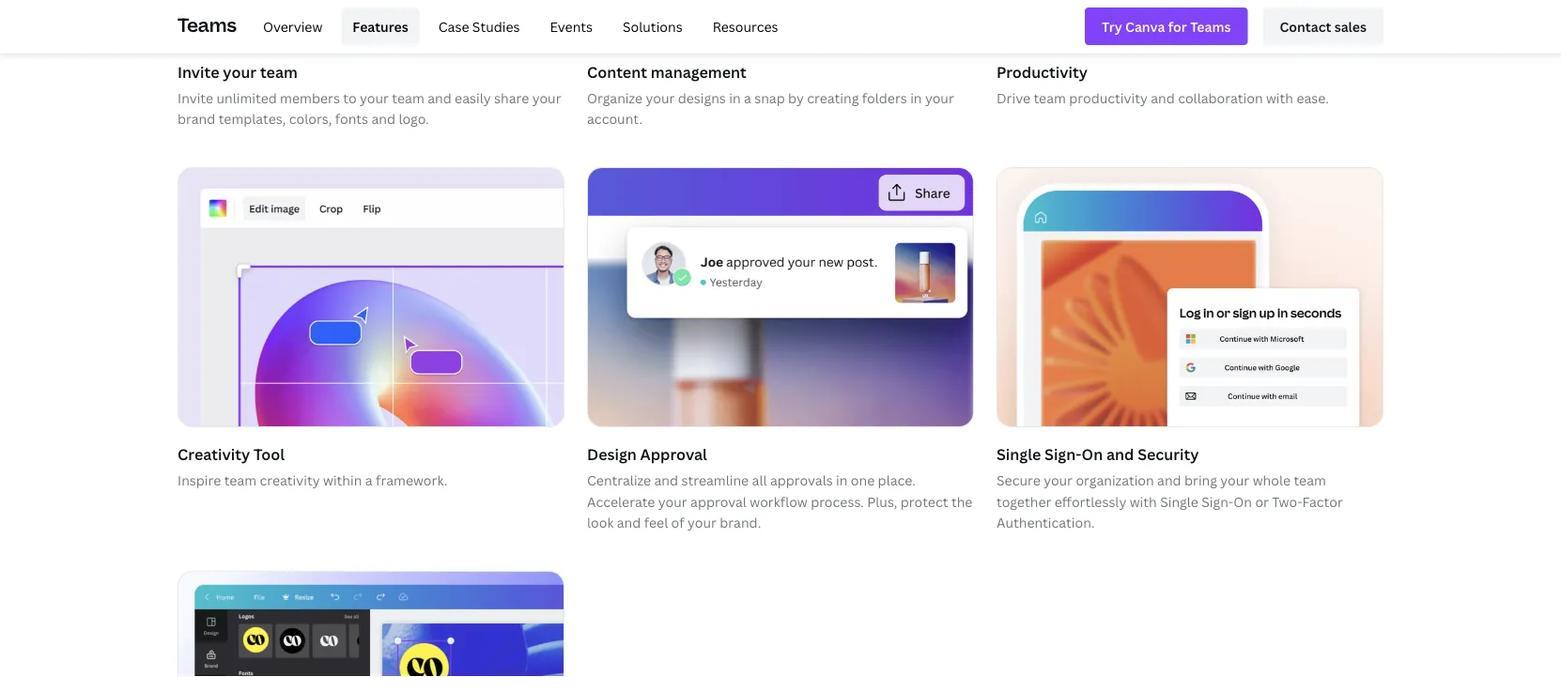 Task type: locate. For each thing, give the bounding box(es) containing it.
creativity tool
[[178, 444, 285, 465]]

colors,
[[289, 110, 332, 128]]

1 horizontal spatial a
[[744, 89, 751, 107]]

features link
[[341, 8, 420, 45]]

menu bar containing overview
[[244, 8, 789, 45]]

design
[[587, 444, 637, 465]]

1 invite from the top
[[178, 62, 219, 82]]

1 horizontal spatial with
[[1266, 89, 1293, 107]]

single sign-on and security
[[997, 444, 1199, 465]]

single
[[997, 444, 1041, 465], [1160, 493, 1198, 511]]

team up 'logo.'
[[392, 89, 424, 107]]

overview link
[[252, 8, 334, 45]]

centralize and streamline all approvals in one place. accelerate your approval workflow process. plus, protect the look and feel of your brand.
[[587, 472, 973, 532]]

teams
[[178, 11, 237, 37]]

0 horizontal spatial in
[[729, 89, 741, 107]]

in left one
[[836, 472, 848, 489]]

easily
[[455, 89, 491, 107]]

organize your designs in a snap by creating folders in your account.
[[587, 89, 954, 128]]

1 horizontal spatial single
[[1160, 493, 1198, 511]]

0 horizontal spatial single
[[997, 444, 1041, 465]]

and left easily
[[428, 89, 452, 107]]

all
[[752, 472, 767, 489]]

0 vertical spatial a
[[744, 89, 751, 107]]

creativity
[[178, 444, 250, 465]]

solutions
[[623, 17, 683, 35]]

your right bring
[[1220, 472, 1249, 489]]

accelerate
[[587, 493, 655, 511]]

single down bring
[[1160, 493, 1198, 511]]

members
[[280, 89, 340, 107]]

0 horizontal spatial with
[[1130, 493, 1157, 511]]

collaboration
[[1178, 89, 1263, 107]]

the
[[951, 493, 973, 511]]

in
[[729, 89, 741, 107], [910, 89, 922, 107], [836, 472, 848, 489]]

1 vertical spatial on
[[1234, 493, 1252, 511]]

design approval
[[587, 444, 707, 465]]

0 horizontal spatial sign-
[[1045, 444, 1082, 465]]

events link
[[539, 8, 604, 45]]

1 vertical spatial sign-
[[1202, 493, 1234, 511]]

0 horizontal spatial a
[[365, 472, 373, 489]]

a inside organize your designs in a snap by creating folders in your account.
[[744, 89, 751, 107]]

together
[[997, 493, 1051, 511]]

protect
[[901, 493, 948, 511]]

on up organization
[[1082, 444, 1103, 465]]

place.
[[878, 472, 916, 489]]

1 vertical spatial invite
[[178, 89, 213, 107]]

team up "factor"
[[1294, 472, 1326, 489]]

whole
[[1253, 472, 1291, 489]]

sign- down bring
[[1202, 493, 1234, 511]]

streamline
[[681, 472, 749, 489]]

2 invite from the top
[[178, 89, 213, 107]]

a for management
[[744, 89, 751, 107]]

secure
[[997, 472, 1040, 489]]

1 horizontal spatial sign-
[[1202, 493, 1234, 511]]

approval
[[690, 493, 747, 511]]

by
[[788, 89, 804, 107]]

approval
[[640, 444, 707, 465]]

brand
[[178, 110, 215, 128]]

invite your team
[[178, 62, 298, 82]]

sign- up "effortlessly" on the right bottom
[[1045, 444, 1082, 465]]

team
[[260, 62, 298, 82], [392, 89, 424, 107], [1034, 89, 1066, 107], [224, 472, 257, 489], [1294, 472, 1326, 489]]

on left the or
[[1234, 493, 1252, 511]]

0 vertical spatial single
[[997, 444, 1041, 465]]

with left the ease.
[[1266, 89, 1293, 107]]

drive
[[997, 89, 1030, 107]]

and
[[428, 89, 452, 107], [1151, 89, 1175, 107], [371, 110, 395, 128], [1106, 444, 1134, 465], [654, 472, 678, 489], [1157, 472, 1181, 489], [617, 514, 641, 532]]

0 horizontal spatial on
[[1082, 444, 1103, 465]]

0 vertical spatial on
[[1082, 444, 1103, 465]]

0 vertical spatial with
[[1266, 89, 1293, 107]]

a
[[744, 89, 751, 107], [365, 472, 373, 489]]

drive team productivity and collaboration with ease.
[[997, 89, 1329, 107]]

templates,
[[219, 110, 286, 128]]

bring
[[1184, 472, 1217, 489]]

0 vertical spatial sign-
[[1045, 444, 1082, 465]]

invite inside invite unlimited members to your team and easily share your brand templates, colors, fonts and logo.
[[178, 89, 213, 107]]

single inside secure your organization and bring your whole team together effortlessly with single sign-on or two-factor authentication.
[[1160, 493, 1198, 511]]

approvals
[[770, 472, 833, 489]]

your up the 'of'
[[658, 493, 687, 511]]

and down security
[[1157, 472, 1181, 489]]

with down organization
[[1130, 493, 1157, 511]]

organization
[[1076, 472, 1154, 489]]

invite unlimited members to your team and easily share your brand templates, colors, fonts and logo.
[[178, 89, 561, 128]]

in right designs
[[729, 89, 741, 107]]

menu bar inside teams element
[[244, 8, 789, 45]]

effortlessly
[[1055, 493, 1126, 511]]

on
[[1082, 444, 1103, 465], [1234, 493, 1252, 511]]

designs
[[678, 89, 726, 107]]

of
[[671, 514, 684, 532]]

authentication.
[[997, 514, 1095, 532]]

factor
[[1302, 493, 1343, 511]]

1 vertical spatial single
[[1160, 493, 1198, 511]]

1 vertical spatial a
[[365, 472, 373, 489]]

look
[[587, 514, 614, 532]]

1 vertical spatial with
[[1130, 493, 1157, 511]]

in right folders
[[910, 89, 922, 107]]

single up secure
[[997, 444, 1041, 465]]

and up organization
[[1106, 444, 1134, 465]]

resources
[[713, 17, 778, 35]]

two-
[[1272, 493, 1302, 511]]

your
[[223, 62, 257, 82], [360, 89, 389, 107], [532, 89, 561, 107], [646, 89, 675, 107], [925, 89, 954, 107], [1044, 472, 1073, 489], [1220, 472, 1249, 489], [658, 493, 687, 511], [688, 514, 717, 532]]

a left snap
[[744, 89, 751, 107]]

a right the within in the left of the page
[[365, 472, 373, 489]]

invite
[[178, 62, 219, 82], [178, 89, 213, 107]]

1 horizontal spatial on
[[1234, 493, 1252, 511]]

overview
[[263, 17, 322, 35]]

1 horizontal spatial in
[[836, 472, 848, 489]]

solutions link
[[611, 8, 694, 45]]

sign-
[[1045, 444, 1082, 465], [1202, 493, 1234, 511]]

team inside secure your organization and bring your whole team together effortlessly with single sign-on or two-factor authentication.
[[1294, 472, 1326, 489]]

0 vertical spatial invite
[[178, 62, 219, 82]]

or
[[1255, 493, 1269, 511]]

menu bar
[[244, 8, 789, 45]]

with
[[1266, 89, 1293, 107], [1130, 493, 1157, 511]]



Task type: vqa. For each thing, say whether or not it's contained in the screenshot.


Task type: describe. For each thing, give the bounding box(es) containing it.
brand.
[[720, 514, 761, 532]]

content management
[[587, 62, 747, 82]]

a for tool
[[365, 472, 373, 489]]

team up "members"
[[260, 62, 298, 82]]

productivity
[[1069, 89, 1148, 107]]

events
[[550, 17, 593, 35]]

secure your organization and bring your whole team together effortlessly with single sign-on or two-factor authentication.
[[997, 472, 1343, 532]]

logo.
[[399, 110, 429, 128]]

framework.
[[376, 472, 447, 489]]

contact sales image
[[1280, 16, 1367, 37]]

sign- inside secure your organization and bring your whole team together effortlessly with single sign-on or two-factor authentication.
[[1202, 493, 1234, 511]]

snap
[[754, 89, 785, 107]]

share
[[494, 89, 529, 107]]

your right share in the top left of the page
[[532, 89, 561, 107]]

fonts
[[335, 110, 368, 128]]

creativity
[[260, 472, 320, 489]]

productivity
[[997, 62, 1088, 82]]

team inside invite unlimited members to your team and easily share your brand templates, colors, fonts and logo.
[[392, 89, 424, 107]]

to
[[343, 89, 357, 107]]

creating
[[807, 89, 859, 107]]

and down approval
[[654, 472, 678, 489]]

case studies link
[[427, 8, 531, 45]]

resources link
[[701, 8, 789, 45]]

invite for invite your team
[[178, 62, 219, 82]]

teams element
[[178, 0, 1384, 53]]

plus,
[[867, 493, 897, 511]]

your right to
[[360, 89, 389, 107]]

and left 'logo.'
[[371, 110, 395, 128]]

process.
[[811, 493, 864, 511]]

case
[[438, 17, 469, 35]]

workflow
[[750, 493, 808, 511]]

feel
[[644, 514, 668, 532]]

studies
[[472, 17, 520, 35]]

and inside secure your organization and bring your whole team together effortlessly with single sign-on or two-factor authentication.
[[1157, 472, 1181, 489]]

team down productivity
[[1034, 89, 1066, 107]]

your up 'unlimited'
[[223, 62, 257, 82]]

content
[[587, 62, 647, 82]]

organize
[[587, 89, 643, 107]]

account.
[[587, 110, 642, 128]]

on inside secure your organization and bring your whole team together effortlessly with single sign-on or two-factor authentication.
[[1234, 493, 1252, 511]]

inspire
[[178, 472, 221, 489]]

centralize
[[587, 472, 651, 489]]

ease.
[[1297, 89, 1329, 107]]

invite for invite unlimited members to your team and easily share your brand templates, colors, fonts and logo.
[[178, 89, 213, 107]]

features
[[353, 17, 408, 35]]

security
[[1138, 444, 1199, 465]]

management
[[651, 62, 747, 82]]

unlimited
[[216, 89, 277, 107]]

inspire team creativity within a framework.
[[178, 472, 447, 489]]

and right productivity
[[1151, 89, 1175, 107]]

your right folders
[[925, 89, 954, 107]]

team down creativity tool
[[224, 472, 257, 489]]

within
[[323, 472, 362, 489]]

in inside centralize and streamline all approvals in one place. accelerate your approval workflow process. plus, protect the look and feel of your brand.
[[836, 472, 848, 489]]

tool
[[254, 444, 285, 465]]

folders
[[862, 89, 907, 107]]

your down content management
[[646, 89, 675, 107]]

your right the 'of'
[[688, 514, 717, 532]]

2 horizontal spatial in
[[910, 89, 922, 107]]

with inside secure your organization and bring your whole team together effortlessly with single sign-on or two-factor authentication.
[[1130, 493, 1157, 511]]

case studies
[[438, 17, 520, 35]]

your up "effortlessly" on the right bottom
[[1044, 472, 1073, 489]]

and down accelerate
[[617, 514, 641, 532]]

one
[[851, 472, 875, 489]]



